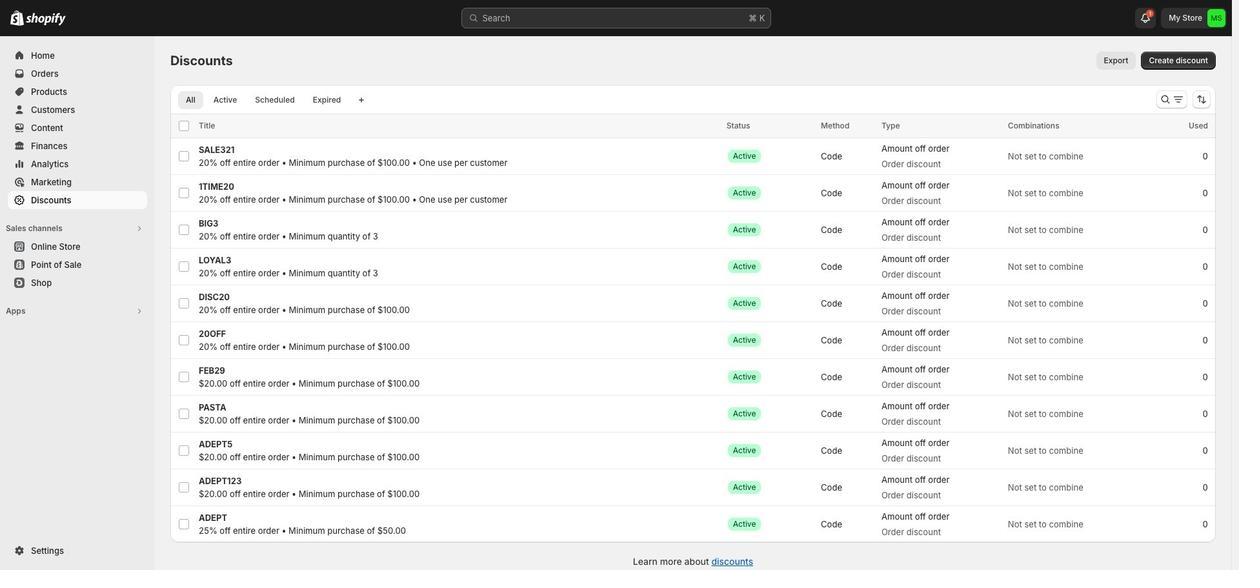 Task type: locate. For each thing, give the bounding box(es) containing it.
my store image
[[1208, 9, 1226, 27]]

tab list
[[176, 90, 351, 109]]

1 horizontal spatial shopify image
[[26, 13, 66, 26]]

shopify image
[[10, 10, 24, 26], [26, 13, 66, 26]]



Task type: vqa. For each thing, say whether or not it's contained in the screenshot.
the left Shopify image
yes



Task type: describe. For each thing, give the bounding box(es) containing it.
0 horizontal spatial shopify image
[[10, 10, 24, 26]]



